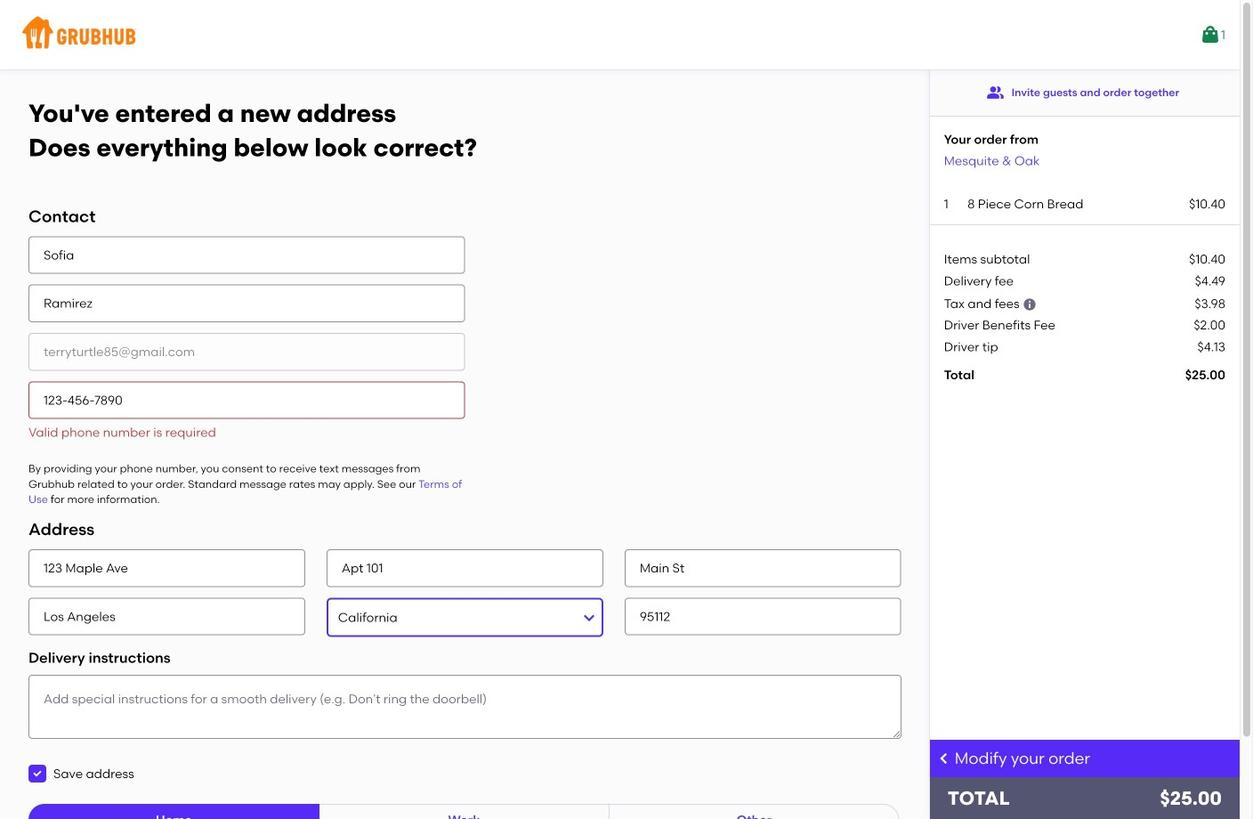 Task type: describe. For each thing, give the bounding box(es) containing it.
Address 2 text field
[[327, 549, 603, 587]]

Cross street text field
[[625, 549, 902, 587]]

First name text field
[[28, 236, 465, 274]]

Last name text field
[[28, 285, 465, 322]]

Address 1 text field
[[28, 549, 305, 587]]

Add special instructions for a smooth delivery (e.g. Don't ring the doorbell) text field
[[28, 675, 902, 739]]

Email email field
[[28, 333, 465, 371]]

City text field
[[28, 598, 305, 635]]

0 vertical spatial svg image
[[1023, 297, 1037, 311]]

main navigation navigation
[[0, 0, 1240, 69]]

2 vertical spatial svg image
[[32, 768, 43, 779]]

people icon image
[[987, 84, 1005, 101]]



Task type: locate. For each thing, give the bounding box(es) containing it.
2 horizontal spatial svg image
[[1023, 297, 1037, 311]]

1 vertical spatial svg image
[[937, 751, 952, 766]]

0 horizontal spatial svg image
[[32, 768, 43, 779]]

svg image
[[1023, 297, 1037, 311], [937, 751, 952, 766], [32, 768, 43, 779]]

1 horizontal spatial svg image
[[937, 751, 952, 766]]

Zip text field
[[625, 598, 902, 635]]

Phone telephone field
[[28, 381, 465, 419]]

alert
[[28, 425, 216, 440]]



Task type: vqa. For each thing, say whether or not it's contained in the screenshot.
the rightmost svg icon
yes



